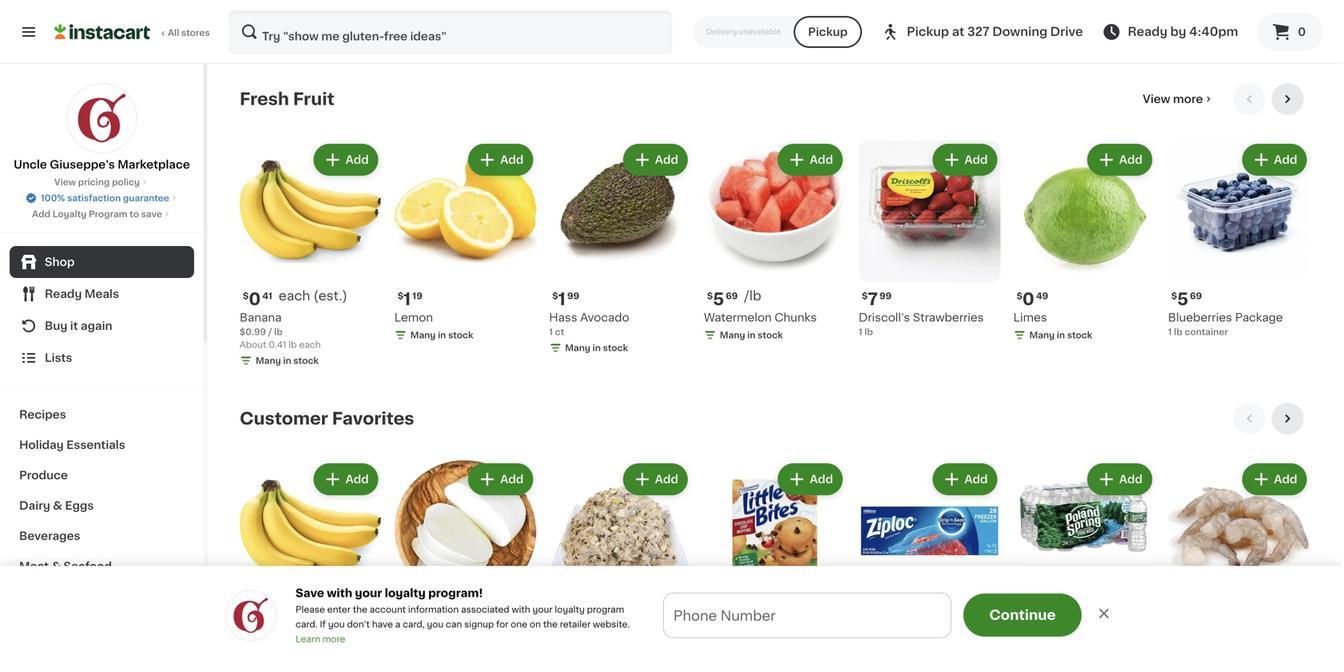 Task type: vqa. For each thing, say whether or not it's contained in the screenshot.
Health Care link associated with Personal Care
no



Task type: locate. For each thing, give the bounding box(es) containing it.
main content containing fresh fruit
[[0, 64, 1343, 655]]

1 for blueberries
[[1169, 328, 1172, 337]]

1 you from the left
[[328, 620, 345, 629]]

$ inside $ 1 99
[[553, 292, 558, 301]]

1 vertical spatial essentials
[[669, 620, 743, 633]]

close image
[[1096, 606, 1112, 622]]

$ inside $ 5 69 /lb
[[707, 292, 713, 301]]

69 up blueberries
[[1190, 292, 1202, 301]]

$ inside $ 7 99
[[862, 292, 868, 301]]

99 right the "7"
[[880, 292, 892, 301]]

many down limes
[[1030, 331, 1055, 340]]

2 89 from the left
[[579, 612, 591, 620]]

& left eggs
[[53, 500, 62, 511]]

service type group
[[694, 16, 862, 48]]

89 for 6
[[1036, 611, 1048, 620]]

69
[[726, 292, 738, 301], [1190, 292, 1202, 301], [726, 611, 738, 620]]

0 vertical spatial 41
[[262, 292, 272, 301]]

1 99 from the left
[[567, 292, 580, 301]]

view pricing policy link
[[54, 176, 150, 189]]

view down giuseppe's
[[54, 178, 76, 187]]

lb inside blueberries package 1 lb container
[[1174, 328, 1183, 337]]

1 horizontal spatial 100%
[[1095, 632, 1125, 643]]

$0.41 each (estimated) element up banana $0.99 / lb about 0.41 lb each
[[240, 289, 382, 310]]

item carousel region
[[240, 83, 1311, 390], [240, 403, 1311, 655]]

Search field
[[230, 11, 671, 53]]

all
[[168, 28, 179, 37]]

1 vertical spatial (est.)
[[314, 609, 348, 622]]

product group
[[240, 141, 382, 371], [395, 141, 537, 345], [549, 141, 691, 358], [704, 141, 846, 345], [859, 141, 1001, 339], [1014, 141, 1156, 345], [1169, 141, 1311, 339], [240, 460, 382, 655], [395, 460, 537, 655], [549, 460, 691, 655], [704, 460, 846, 655], [859, 460, 1001, 655], [1014, 460, 1156, 655], [1169, 460, 1311, 655]]

100% satisfaction guarantee
[[41, 194, 169, 203]]

1 horizontal spatial ready
[[1128, 26, 1168, 38]]

$0.41 each (estimated) element
[[240, 289, 382, 310], [240, 609, 382, 629]]

meals
[[85, 288, 119, 300]]

banana up '$0.99'
[[240, 312, 282, 323]]

save with your loyalty program! please enter the account information associated with your loyalty program card. if you don't have a card, you can signup for one on the retailer website. learn more
[[296, 588, 630, 644]]

to left ziploc
[[838, 620, 852, 633]]

view
[[1143, 93, 1171, 105], [54, 178, 76, 187]]

1 vertical spatial spring
[[1057, 648, 1094, 655]]

89 inside $ 6 89
[[1036, 611, 1048, 620]]

0 horizontal spatial to
[[130, 210, 139, 219]]

driscoll's
[[859, 312, 910, 323]]

/lb
[[744, 290, 762, 303], [442, 609, 459, 622], [598, 610, 615, 622]]

$ for $ 5 69 /lb
[[707, 292, 713, 301]]

0 horizontal spatial loyalty
[[385, 588, 426, 599]]

$7.39
[[1054, 616, 1085, 627]]

0 horizontal spatial uncle giuseppe's marketplace logo image
[[67, 83, 137, 153]]

1 horizontal spatial 99
[[880, 292, 892, 301]]

loyalty up the account
[[385, 588, 426, 599]]

1 horizontal spatial more
[[1174, 93, 1203, 105]]

1 $0.41 each (estimated) element from the top
[[240, 289, 382, 310]]

0 horizontal spatial /lb
[[442, 609, 459, 622]]

lemon
[[395, 312, 433, 323]]

0 vertical spatial holiday
[[19, 440, 64, 451]]

1 horizontal spatial /lb
[[598, 610, 615, 622]]

1 5 from the left
[[713, 291, 724, 308]]

qualify.
[[856, 620, 906, 633]]

$ inside $ 5 69
[[1172, 292, 1178, 301]]

your up the on
[[533, 605, 553, 614]]

0 horizontal spatial you
[[328, 620, 345, 629]]

1 vertical spatial 100%
[[1095, 632, 1125, 643]]

more inside view more popup button
[[1174, 93, 1203, 105]]

the up don't
[[353, 605, 368, 614]]

pickup inside button
[[808, 26, 848, 38]]

main content
[[0, 64, 1343, 655]]

1 vertical spatial to
[[838, 620, 852, 633]]

add inside 'treatment tracker modal' dialog
[[754, 620, 782, 633]]

1 vertical spatial holiday
[[610, 620, 666, 633]]

$6.89 original price: $7.39 element
[[1014, 609, 1156, 629]]

lists link
[[10, 342, 194, 374]]

41 for $ 0 41 each (est.)
[[262, 292, 272, 301]]

entenmann's little bites chocolate chip muffins
[[704, 632, 840, 655]]

$ for $ 7 99
[[862, 292, 868, 301]]

ready down shop
[[45, 288, 82, 300]]

redeem button
[[919, 614, 996, 639]]

1 41 from the top
[[262, 292, 272, 301]]

more down 'if'
[[323, 635, 346, 644]]

1 vertical spatial item carousel region
[[240, 403, 1311, 655]]

0 vertical spatial view
[[1143, 93, 1171, 105]]

$ inside $ 0 41 each (est.)
[[243, 292, 249, 301]]

0 vertical spatial your
[[355, 588, 382, 599]]

1 horizontal spatial your
[[533, 605, 553, 614]]

2 6 from the left
[[1023, 611, 1034, 627]]

$ inside $ 0 49
[[1017, 292, 1023, 301]]

customer
[[240, 410, 328, 427]]

0 vertical spatial ready
[[1128, 26, 1168, 38]]

your up the account
[[355, 588, 382, 599]]

each up learn
[[279, 609, 310, 622]]

99 inside $ 1 99
[[567, 292, 580, 301]]

$ for $ 12 59
[[398, 611, 404, 620]]

1 horizontal spatial you
[[427, 620, 444, 629]]

uncle
[[14, 159, 47, 170]]

tabs
[[960, 632, 987, 643]]

1 89 from the left
[[1036, 611, 1048, 620]]

holiday essentials link
[[10, 430, 194, 460]]

to left the save
[[130, 210, 139, 219]]

1 down blueberries
[[1169, 328, 1172, 337]]

holiday inside 'treatment tracker modal' dialog
[[610, 620, 666, 633]]

ready meals
[[45, 288, 119, 300]]

essentials down recipes link
[[66, 440, 125, 451]]

many for /lb
[[720, 331, 745, 340]]

89 up poland
[[1036, 611, 1048, 620]]

41 inside $ 0 41
[[262, 611, 272, 620]]

2 you from the left
[[427, 620, 444, 629]]

1 vertical spatial your
[[533, 605, 553, 614]]

100% up loyalty
[[41, 194, 65, 203]]

0 horizontal spatial ready
[[45, 288, 82, 300]]

lb inside driscoll's strawberries 1 lb
[[865, 328, 873, 337]]

0 inside $ 0 41 each (est.)
[[249, 291, 261, 308]]

lb right /
[[274, 328, 283, 337]]

fresh
[[240, 91, 289, 107]]

pickup inside 'popup button'
[[907, 26, 949, 38]]

$ inside $ 6 89
[[1017, 611, 1023, 620]]

uncle giuseppe's marketplace logo image
[[67, 83, 137, 153], [225, 590, 276, 641]]

6 up poland
[[1023, 611, 1034, 627]]

$ for $ 0 41
[[243, 611, 249, 620]]

banana inside banana $0.99 / lb about 0.41 lb each
[[240, 312, 282, 323]]

1 vertical spatial banana
[[240, 632, 282, 643]]

69 up watermelon
[[726, 292, 738, 301]]

0 horizontal spatial 5
[[713, 291, 724, 308]]

89
[[1036, 611, 1048, 620], [579, 612, 591, 620]]

fresh fruit
[[240, 91, 335, 107]]

ready for ready by 4:40pm
[[1128, 26, 1168, 38]]

0 vertical spatial $0.41 each (estimated) element
[[240, 289, 382, 310]]

you right 'if'
[[328, 620, 345, 629]]

more
[[1174, 93, 1203, 105], [323, 635, 346, 644]]

with up enter
[[327, 588, 352, 599]]

2 41 from the top
[[262, 611, 272, 620]]

pickup
[[907, 26, 949, 38], [808, 26, 848, 38]]

1 horizontal spatial uncle giuseppe's marketplace logo image
[[225, 590, 276, 641]]

2 99 from the left
[[880, 292, 892, 301]]

add button
[[315, 145, 377, 174], [470, 145, 532, 174], [625, 145, 687, 174], [780, 145, 841, 174], [934, 145, 996, 174], [1089, 145, 1151, 174], [1244, 145, 1306, 174], [315, 465, 377, 494], [470, 465, 532, 494], [625, 465, 687, 494], [780, 465, 841, 494], [934, 465, 996, 494], [1089, 465, 1151, 494], [1244, 465, 1306, 494]]

1 inside blueberries package 1 lb container
[[1169, 328, 1172, 337]]

$ 0 41
[[243, 611, 272, 627]]

1 vertical spatial with
[[512, 605, 530, 614]]

1 down driscoll's
[[859, 328, 863, 337]]

treatment tracker modal dialog
[[208, 598, 1343, 655]]

0 vertical spatial to
[[130, 210, 139, 219]]

69 for 6
[[726, 611, 738, 620]]

1 horizontal spatial 89
[[1036, 611, 1048, 620]]

many in stock down limes
[[1030, 331, 1093, 340]]

0 horizontal spatial the
[[353, 605, 368, 614]]

holiday down program
[[610, 620, 666, 633]]

5 inside $ 5 69 /lb
[[713, 291, 724, 308]]

uncle giuseppe's marketplace logo image left card.
[[225, 590, 276, 641]]

0 vertical spatial banana
[[240, 312, 282, 323]]

1 (est.) from the top
[[314, 290, 348, 303]]

1 horizontal spatial to
[[838, 620, 852, 633]]

1 inside driscoll's strawberries 1 lb
[[859, 328, 863, 337]]

lb down driscoll's
[[865, 328, 873, 337]]

•
[[746, 620, 751, 633]]

essentials up chocolate
[[669, 620, 743, 633]]

& for dairy
[[53, 500, 62, 511]]

0
[[1298, 26, 1306, 38], [249, 291, 261, 308], [1023, 291, 1035, 308], [249, 611, 261, 627]]

327
[[968, 26, 990, 38]]

7
[[868, 291, 878, 308]]

stock for 0
[[1067, 331, 1093, 340]]

essentials
[[66, 440, 125, 451], [669, 620, 743, 633]]

0 horizontal spatial 99
[[567, 292, 580, 301]]

view inside view pricing policy link
[[54, 178, 76, 187]]

0 horizontal spatial pickup
[[808, 26, 848, 38]]

1 horizontal spatial view
[[1143, 93, 1171, 105]]

banana down $ 0 41 at the left bottom of the page
[[240, 632, 282, 643]]

None search field
[[229, 10, 673, 54]]

/lb inside $12.59 per pound element
[[442, 609, 459, 622]]

$ 6 89
[[1017, 611, 1048, 627]]

1 item carousel region from the top
[[240, 83, 1311, 390]]

2 item carousel region from the top
[[240, 403, 1311, 655]]

/lb inside $14.89 per pound element
[[598, 610, 615, 622]]

uncle giuseppe's marketplace logo image up uncle giuseppe's marketplace
[[67, 83, 137, 153]]

marketplace
[[118, 159, 190, 170]]

41
[[262, 292, 272, 301], [262, 611, 272, 620]]

41 for $ 0 41
[[262, 611, 272, 620]]

please
[[296, 605, 325, 614]]

2 banana from the top
[[240, 632, 282, 643]]

/lb right the 59
[[442, 609, 459, 622]]

the
[[353, 605, 368, 614], [543, 620, 558, 629]]

$ inside $ 0 41
[[243, 611, 249, 620]]

1 horizontal spatial loyalty
[[555, 605, 585, 614]]

1 vertical spatial &
[[51, 561, 61, 572]]

view down ready by 4:40pm link
[[1143, 93, 1171, 105]]

loyalty up the retailer
[[555, 605, 585, 614]]

2 5 from the left
[[1178, 291, 1189, 308]]

$ inside $ 6 69
[[707, 611, 713, 620]]

each (est.)
[[279, 609, 348, 622]]

1 vertical spatial view
[[54, 178, 76, 187]]

the right the on
[[543, 620, 558, 629]]

uncle giuseppe's marketplace link
[[14, 83, 190, 173]]

41 inside $ 0 41 each (est.)
[[262, 292, 272, 301]]

1 vertical spatial $0.41 each (estimated) element
[[240, 609, 382, 629]]

shop link
[[10, 246, 194, 278]]

41 up /
[[262, 292, 272, 301]]

1 horizontal spatial holiday
[[610, 620, 666, 633]]

99
[[567, 292, 580, 301], [880, 292, 892, 301]]

89 inside $ 14 89
[[579, 612, 591, 620]]

ziploc easy open tabs freezer bags button
[[859, 460, 1001, 655]]

many in stock
[[411, 331, 474, 340], [720, 331, 783, 340], [1030, 331, 1093, 340], [565, 344, 628, 353], [256, 357, 319, 365]]

0 horizontal spatial view
[[54, 178, 76, 187]]

continue
[[990, 608, 1056, 622]]

2 horizontal spatial /lb
[[744, 290, 762, 303]]

program!
[[428, 588, 483, 599]]

69 inside $ 6 69
[[726, 611, 738, 620]]

0 horizontal spatial holiday
[[19, 440, 64, 451]]

6 up entenmann's
[[713, 611, 725, 627]]

program
[[587, 605, 624, 614]]

each up banana $0.99 / lb about 0.41 lb each
[[279, 290, 310, 303]]

on
[[530, 620, 541, 629]]

69 for 5
[[1190, 292, 1202, 301]]

entenmann's
[[704, 632, 777, 643]]

to inside 'treatment tracker modal' dialog
[[838, 620, 852, 633]]

0 horizontal spatial your
[[355, 588, 382, 599]]

lb for driscoll's
[[865, 328, 873, 337]]

spring
[[1055, 632, 1092, 643], [1057, 648, 1094, 655]]

1 6 from the left
[[713, 611, 725, 627]]

in for /lb
[[748, 331, 756, 340]]

100% up water
[[1095, 632, 1125, 643]]

0 horizontal spatial 100%
[[41, 194, 65, 203]]

$12.59 per pound element
[[395, 609, 537, 629]]

99 for 7
[[880, 292, 892, 301]]

$ for $ 0 49
[[1017, 292, 1023, 301]]

again
[[81, 320, 112, 332]]

$ inside $ 14 89
[[553, 612, 558, 620]]

1 vertical spatial uncle giuseppe's marketplace logo image
[[225, 590, 276, 641]]

package
[[1235, 312, 1283, 323]]

$ 5 69 /lb
[[707, 290, 762, 308]]

poland
[[1014, 632, 1052, 643]]

5 up blueberries
[[1178, 291, 1189, 308]]

0 vertical spatial (est.)
[[314, 290, 348, 303]]

& for meat
[[51, 561, 61, 572]]

each inside banana $0.99 / lb about 0.41 lb each
[[299, 341, 321, 349]]

with up one
[[512, 605, 530, 614]]

1 horizontal spatial pickup
[[907, 26, 949, 38]]

account
[[370, 605, 406, 614]]

favorites
[[332, 410, 414, 427]]

$ 12 59
[[398, 611, 435, 627]]

$ inside $ 1 19
[[398, 292, 404, 301]]

69 inside $ 5 69
[[1190, 292, 1202, 301]]

1 horizontal spatial 6
[[1023, 611, 1034, 627]]

you down the information
[[427, 620, 444, 629]]

each right 0.41
[[299, 341, 321, 349]]

0 vertical spatial more
[[1174, 93, 1203, 105]]

1 vertical spatial ready
[[45, 288, 82, 300]]

in
[[438, 331, 446, 340], [748, 331, 756, 340], [1057, 331, 1065, 340], [593, 344, 601, 353], [283, 357, 291, 365]]

99 inside $ 7 99
[[880, 292, 892, 301]]

99 up "hass"
[[567, 292, 580, 301]]

it
[[70, 320, 78, 332]]

essentials inside 'treatment tracker modal' dialog
[[669, 620, 743, 633]]

1 left 19
[[404, 291, 411, 308]]

100% satisfaction guarantee button
[[25, 189, 179, 205]]

to
[[130, 210, 139, 219], [838, 620, 852, 633]]

/lb for 12
[[442, 609, 459, 622]]

2 vertical spatial each
[[279, 609, 310, 622]]

$ 1 99
[[553, 291, 580, 308]]

many down watermelon
[[720, 331, 745, 340]]

1 horizontal spatial essentials
[[669, 620, 743, 633]]

$0.99
[[240, 328, 266, 337]]

0 vertical spatial each
[[279, 290, 310, 303]]

all stores link
[[54, 10, 211, 54]]

1 inside hass avocado 1 ct
[[549, 328, 553, 337]]

natural
[[1014, 648, 1054, 655]]

0 vertical spatial item carousel region
[[240, 83, 1311, 390]]

$ inside $ 12 59
[[398, 611, 404, 620]]

many down hass avocado 1 ct
[[565, 344, 591, 353]]

1 banana from the top
[[240, 312, 282, 323]]

0 horizontal spatial essentials
[[66, 440, 125, 451]]

5 up watermelon
[[713, 291, 724, 308]]

59
[[423, 611, 435, 620]]

41 left card.
[[262, 611, 272, 620]]

meat
[[19, 561, 49, 572]]

0 vertical spatial &
[[53, 500, 62, 511]]

& right meat
[[51, 561, 61, 572]]

ready meals button
[[10, 278, 194, 310]]

0 horizontal spatial 89
[[579, 612, 591, 620]]

many in stock for 0
[[1030, 331, 1093, 340]]

many in stock down lemon
[[411, 331, 474, 340]]

0 vertical spatial 100%
[[41, 194, 65, 203]]

$ for $ 1 99
[[553, 292, 558, 301]]

/lb up watermelon chunks
[[744, 290, 762, 303]]

1 for hass
[[549, 328, 553, 337]]

loyalty
[[385, 588, 426, 599], [555, 605, 585, 614]]

/lb right the retailer
[[598, 610, 615, 622]]

6 for $ 6 69
[[713, 611, 725, 627]]

with
[[327, 588, 352, 599], [512, 605, 530, 614]]

0 horizontal spatial with
[[327, 588, 352, 599]]

ready left "by" at the right top of the page
[[1128, 26, 1168, 38]]

1 left ct
[[549, 328, 553, 337]]

redeem
[[938, 622, 976, 631]]

product group containing 14
[[549, 460, 691, 655]]

holiday down the recipes
[[19, 440, 64, 451]]

1 vertical spatial each
[[299, 341, 321, 349]]

many in stock for /lb
[[720, 331, 783, 340]]

1 vertical spatial more
[[323, 635, 346, 644]]

0 horizontal spatial 6
[[713, 611, 725, 627]]

$0.41 each (estimated) element up learn
[[240, 609, 382, 629]]

1 horizontal spatial 5
[[1178, 291, 1189, 308]]

view inside view more popup button
[[1143, 93, 1171, 105]]

more down "ready by 4:40pm"
[[1174, 93, 1203, 105]]

ready
[[1128, 26, 1168, 38], [45, 288, 82, 300]]

lb down blueberries
[[1174, 328, 1183, 337]]

6
[[713, 611, 725, 627], [1023, 611, 1034, 627]]

ready inside 'link'
[[45, 288, 82, 300]]

/lb inside $ 5 69 /lb
[[744, 290, 762, 303]]

many in stock down watermelon chunks
[[720, 331, 783, 340]]

89 right 14
[[579, 612, 591, 620]]

0 vertical spatial loyalty
[[385, 588, 426, 599]]

holiday
[[19, 440, 64, 451], [610, 620, 666, 633]]

many down lemon
[[411, 331, 436, 340]]

69 left •
[[726, 611, 738, 620]]

1 horizontal spatial the
[[543, 620, 558, 629]]

instacart logo image
[[54, 22, 150, 42]]

0 vertical spatial uncle giuseppe's marketplace logo image
[[67, 83, 137, 153]]

1 vertical spatial 41
[[262, 611, 272, 620]]

0 horizontal spatial more
[[323, 635, 346, 644]]

many
[[411, 331, 436, 340], [720, 331, 745, 340], [1030, 331, 1055, 340], [565, 344, 591, 353], [256, 357, 281, 365]]

2 $0.41 each (estimated) element from the top
[[240, 609, 382, 629]]



Task type: describe. For each thing, give the bounding box(es) containing it.
pickup at 327 downing drive button
[[881, 10, 1083, 54]]

meat & seafood link
[[10, 551, 194, 582]]

$ 0 41 each (est.)
[[243, 290, 348, 308]]

container
[[1185, 328, 1229, 337]]

$ for $ 14 89
[[553, 612, 558, 620]]

19
[[413, 292, 423, 301]]

watermelon
[[704, 312, 772, 323]]

69 inside $ 5 69 /lb
[[726, 292, 738, 301]]

0 vertical spatial with
[[327, 588, 352, 599]]

view pricing policy
[[54, 178, 140, 187]]

product group containing 7
[[859, 141, 1001, 339]]

ready for ready meals
[[45, 288, 82, 300]]

beverages
[[19, 531, 80, 542]]

banana for banana $0.99 / lb about 0.41 lb each
[[240, 312, 282, 323]]

hass avocado 1 ct
[[549, 312, 630, 337]]

$ for $ 1 19
[[398, 292, 404, 301]]

lb for blueberries
[[1174, 328, 1183, 337]]

program
[[89, 210, 127, 219]]

by
[[1171, 26, 1187, 38]]

0 vertical spatial spring
[[1055, 632, 1092, 643]]

lists
[[45, 352, 72, 364]]

muffins
[[794, 648, 837, 655]]

lb for banana
[[274, 328, 283, 337]]

uncle giuseppe's marketplace
[[14, 159, 190, 170]]

pricing
[[78, 178, 110, 187]]

1 vertical spatial loyalty
[[555, 605, 585, 614]]

all stores
[[168, 28, 210, 37]]

many for 0
[[1030, 331, 1055, 340]]

chocolate
[[704, 648, 762, 655]]

$5.69 per pound element
[[704, 289, 846, 310]]

meat & seafood
[[19, 561, 112, 572]]

have
[[372, 620, 393, 629]]

$0.41 each (estimated) element for 12
[[240, 609, 382, 629]]

card,
[[403, 620, 425, 629]]

lb right 0.41
[[289, 341, 297, 349]]

6 for $ 6 89
[[1023, 611, 1034, 627]]

$ 1 19
[[398, 291, 423, 308]]

ct
[[555, 328, 565, 337]]

pickup for pickup
[[808, 26, 848, 38]]

save
[[141, 210, 162, 219]]

get
[[536, 620, 562, 633]]

$ for $ 6 69
[[707, 611, 713, 620]]

0 vertical spatial the
[[353, 605, 368, 614]]

$0.41 each (estimated) element for 1
[[240, 289, 382, 310]]

in for 0
[[1057, 331, 1065, 340]]

for
[[496, 620, 509, 629]]

shop
[[45, 257, 75, 268]]

$5
[[565, 620, 583, 633]]

$ 0 49
[[1017, 291, 1049, 308]]

chip
[[765, 648, 792, 655]]

dairy
[[19, 500, 50, 511]]

0 vertical spatial essentials
[[66, 440, 125, 451]]

100% inside poland spring 100% natural spring water
[[1095, 632, 1125, 643]]

can
[[446, 620, 462, 629]]

buy it again link
[[10, 310, 194, 342]]

$ 7 99
[[862, 291, 892, 308]]

banana $0.99 / lb about 0.41 lb each
[[240, 312, 321, 349]]

banana for banana
[[240, 632, 282, 643]]

to inside add loyalty program to save link
[[130, 210, 139, 219]]

many in stock down 0.41
[[256, 357, 319, 365]]

water
[[1096, 648, 1129, 655]]

don't
[[347, 620, 370, 629]]

website.
[[593, 620, 630, 629]]

100% inside 100% satisfaction guarantee button
[[41, 194, 65, 203]]

add loyalty program to save
[[32, 210, 162, 219]]

retailer
[[560, 620, 591, 629]]

$ 6 69
[[707, 611, 738, 627]]

continue button
[[964, 594, 1082, 637]]

pickup button
[[794, 16, 862, 48]]

hass
[[549, 312, 578, 323]]

1 for driscoll's
[[859, 328, 863, 337]]

5 for $ 5 69 /lb
[[713, 291, 724, 308]]

customer favorites
[[240, 410, 414, 427]]

$ 14 89
[[553, 611, 591, 627]]

many in stock for 1
[[411, 331, 474, 340]]

0 inside button
[[1298, 26, 1306, 38]]

1 vertical spatial the
[[543, 620, 558, 629]]

$ for $ 0 41 each (est.)
[[243, 292, 249, 301]]

information
[[408, 605, 459, 614]]

view for view pricing policy
[[54, 178, 76, 187]]

/lb for 14
[[598, 610, 615, 622]]

$8.39 element
[[859, 609, 1001, 629]]

item carousel region containing fresh fruit
[[240, 83, 1311, 390]]

2 (est.) from the top
[[314, 609, 348, 622]]

buy it again
[[45, 320, 112, 332]]

0 button
[[1258, 13, 1323, 51]]

blueberries package 1 lb container
[[1169, 312, 1283, 337]]

item carousel region containing customer favorites
[[240, 403, 1311, 655]]

$14.89 per pound element
[[549, 609, 691, 629]]

ziploc easy open tabs freezer bags
[[859, 632, 987, 655]]

add loyalty program to save link
[[32, 208, 172, 221]]

get $5 off holiday essentials • add $50.00 to qualify.
[[536, 620, 906, 633]]

ready meals link
[[10, 278, 194, 310]]

produce link
[[10, 460, 194, 491]]

89 for 14
[[579, 612, 591, 620]]

1 horizontal spatial with
[[512, 605, 530, 614]]

many for 1
[[411, 331, 436, 340]]

0 for $ 0 49
[[1023, 291, 1035, 308]]

recipes
[[19, 409, 66, 420]]

more inside save with your loyalty program! please enter the account information associated with your loyalty program card. if you don't have a card, you can signup for one on the retailer website. learn more
[[323, 635, 346, 644]]

many down 0.41
[[256, 357, 281, 365]]

strawberries
[[913, 312, 984, 323]]

satisfaction
[[67, 194, 121, 203]]

view more button
[[1137, 83, 1221, 115]]

$ for $ 5 69
[[1172, 292, 1178, 301]]

view for view more
[[1143, 93, 1171, 105]]

little
[[780, 632, 808, 643]]

ready by 4:40pm link
[[1103, 22, 1239, 42]]

$50.00
[[785, 620, 835, 633]]

12
[[404, 611, 422, 627]]

holiday essentials
[[19, 440, 125, 451]]

stores
[[181, 28, 210, 37]]

easy
[[896, 632, 923, 643]]

pickup for pickup at 327 downing drive
[[907, 26, 949, 38]]

uncle giuseppe's marketplace logo image inside uncle giuseppe's marketplace link
[[67, 83, 137, 153]]

99 for 1
[[567, 292, 580, 301]]

Phone Number text field
[[664, 594, 951, 637]]

stock for 1
[[448, 331, 474, 340]]

each inside $ 0 41 each (est.)
[[279, 290, 310, 303]]

1 up "hass"
[[558, 291, 566, 308]]

$ for $ 6 89
[[1017, 611, 1023, 620]]

save
[[296, 588, 324, 599]]

many in stock down hass avocado 1 ct
[[565, 344, 628, 353]]

0 for $ 0 41
[[249, 611, 261, 627]]

stock for /lb
[[758, 331, 783, 340]]

loyalty
[[53, 210, 87, 219]]

(est.) inside $ 0 41 each (est.)
[[314, 290, 348, 303]]

freezer
[[859, 648, 901, 655]]

in for 1
[[438, 331, 446, 340]]

fruit
[[293, 91, 335, 107]]

product group containing 12
[[395, 460, 537, 655]]

5 for $ 5 69
[[1178, 291, 1189, 308]]

giuseppe's
[[50, 159, 115, 170]]

/
[[268, 328, 272, 337]]

if
[[320, 620, 326, 629]]

49
[[1036, 292, 1049, 301]]

learn
[[296, 635, 320, 644]]

0 for $ 0 41 each (est.)
[[249, 291, 261, 308]]

signup
[[464, 620, 494, 629]]

about
[[240, 341, 267, 349]]



